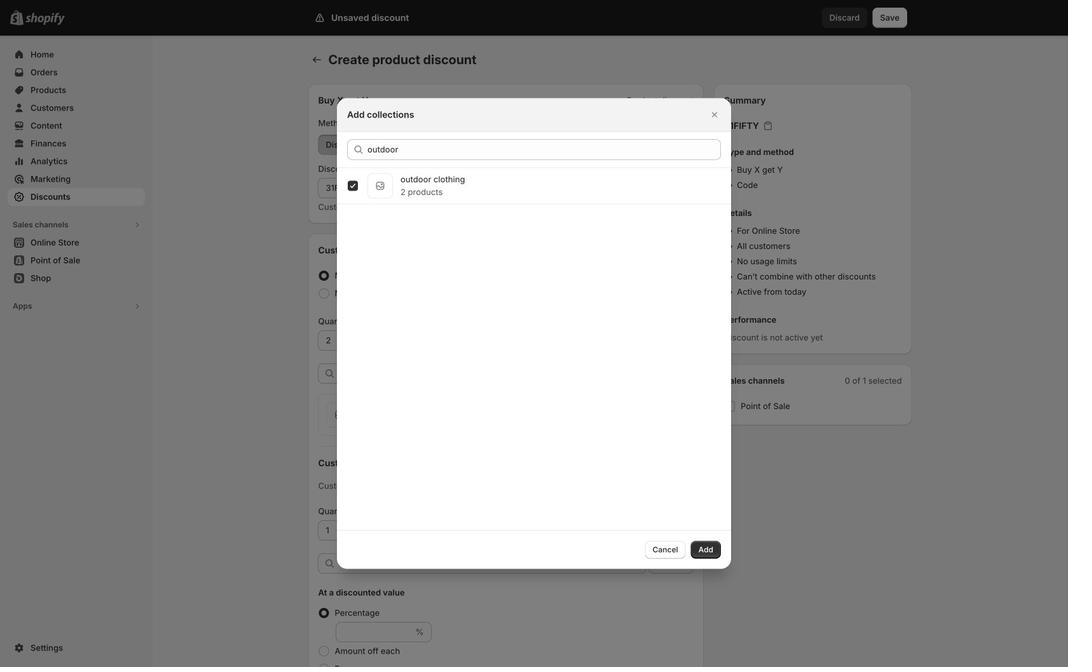Task type: vqa. For each thing, say whether or not it's contained in the screenshot.
Shopify image
yes



Task type: locate. For each thing, give the bounding box(es) containing it.
Search collections text field
[[368, 140, 721, 160]]

shopify image
[[25, 13, 65, 25]]

dialog
[[0, 98, 1068, 570]]



